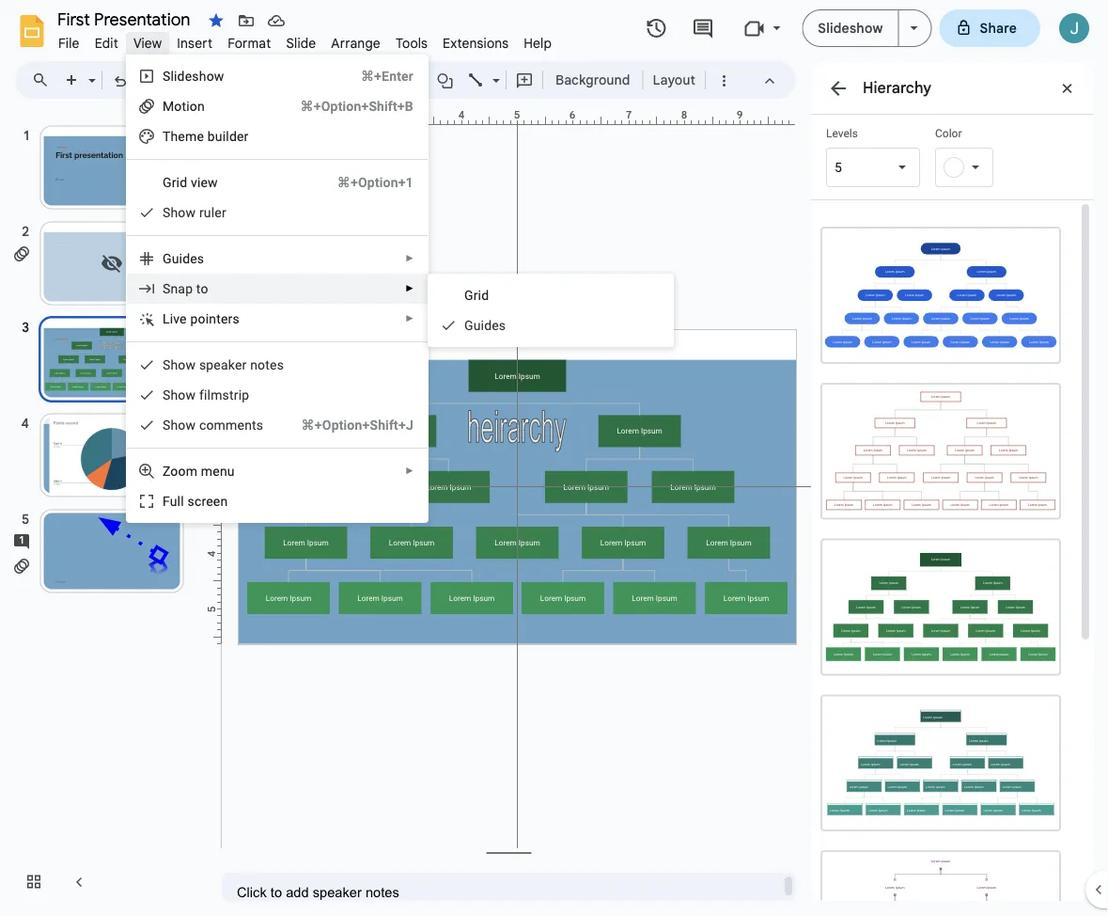 Task type: vqa. For each thing, say whether or not it's contained in the screenshot.
middle list item
no



Task type: locate. For each thing, give the bounding box(es) containing it.
share button
[[940, 9, 1041, 47]]

menu bar containing file
[[51, 24, 560, 55]]

menu containing slideshow
[[119, 55, 429, 916]]

1 vertical spatial r
[[474, 287, 478, 303]]

menu bar
[[51, 24, 560, 55]]

1 show from the top
[[163, 205, 196, 220]]

g
[[163, 174, 172, 190], [465, 287, 474, 303], [465, 317, 474, 333]]

1 horizontal spatial r
[[474, 287, 478, 303]]

hierarchy
[[863, 78, 932, 97]]

background button
[[547, 66, 639, 94]]

otes
[[258, 357, 284, 372]]

grid r element
[[465, 287, 495, 303]]

slideshow inside menu
[[163, 68, 224, 84]]

insert menu item
[[170, 32, 220, 54]]

view
[[133, 35, 162, 51]]

r down view
[[199, 205, 204, 220]]

uler
[[204, 205, 227, 220]]

show left c
[[163, 417, 196, 433]]

0 vertical spatial g
[[163, 174, 172, 190]]

g down g r id
[[465, 317, 474, 333]]

uides
[[474, 317, 506, 333]]

►
[[405, 253, 415, 264], [405, 283, 415, 294], [405, 313, 415, 324], [405, 466, 415, 476]]

to
[[196, 281, 209, 296]]

ive
[[170, 311, 187, 326]]

slideshow for slideshow p element
[[163, 68, 224, 84]]

0 vertical spatial r
[[199, 205, 204, 220]]

⌘+option+1
[[337, 174, 414, 190]]

extensions menu item
[[436, 32, 517, 54]]

1 vertical spatial slideshow
[[163, 68, 224, 84]]

1 horizontal spatial slideshow
[[819, 20, 884, 36]]

extensions
[[443, 35, 509, 51]]

help
[[524, 35, 552, 51]]

show for show c omments
[[163, 417, 196, 433]]

background
[[556, 71, 631, 88]]

0 horizontal spatial slideshow
[[163, 68, 224, 84]]

help menu item
[[517, 32, 560, 54]]

rid
[[172, 174, 187, 190]]

slide menu item
[[279, 32, 324, 54]]

format
[[228, 35, 271, 51]]

► for z oom menu
[[405, 466, 415, 476]]

► left g r id
[[405, 283, 415, 294]]

⌘+option+shift+b element
[[278, 97, 414, 116]]

g left id
[[465, 287, 474, 303]]

g left view
[[163, 174, 172, 190]]

tools menu item
[[388, 32, 436, 54]]

Menus field
[[24, 67, 65, 93]]

4 ► from the top
[[405, 466, 415, 476]]

pointers
[[190, 311, 240, 326]]

g rid view
[[163, 174, 218, 190]]

⌘+option+shift+j
[[302, 417, 414, 433]]

r for id
[[474, 287, 478, 303]]

the m e builder
[[163, 128, 249, 144]]

option group inside hierarchy section
[[812, 200, 1079, 916]]

tools
[[396, 35, 428, 51]]

⌘+option+shift+j element
[[279, 416, 414, 435]]

show up the show f ilmstrip
[[163, 357, 196, 372]]

z oom menu
[[163, 463, 235, 479]]

layout button
[[648, 66, 702, 94]]

show
[[163, 205, 196, 220], [163, 357, 196, 372], [163, 387, 196, 403], [163, 417, 196, 433]]

2 vertical spatial g
[[465, 317, 474, 333]]

snap
[[163, 281, 193, 296]]

show for show r uler
[[163, 205, 196, 220]]

slideshow
[[819, 20, 884, 36], [163, 68, 224, 84]]

es
[[190, 251, 204, 266]]

edit menu item
[[87, 32, 126, 54]]

menu bar inside menu bar banner
[[51, 24, 560, 55]]

2 ► from the top
[[405, 283, 415, 294]]

show f ilmstrip
[[163, 387, 250, 403]]

4 show from the top
[[163, 417, 196, 433]]

navigation
[[0, 106, 207, 916]]

2 show from the top
[[163, 357, 196, 372]]

n
[[250, 357, 258, 372]]

theme builder m element
[[163, 128, 254, 144]]

hierarchy section
[[812, 61, 1094, 916]]

⌘+enter element
[[339, 67, 414, 86]]

show speaker n otes
[[163, 357, 284, 372]]

levels
[[827, 127, 859, 140]]

► down ⌘+option+1
[[405, 253, 415, 264]]

1 vertical spatial g
[[465, 287, 474, 303]]

r up g uides
[[474, 287, 478, 303]]

option group
[[812, 200, 1079, 916]]

oom
[[171, 463, 198, 479]]

slideshow left presentation options icon
[[819, 20, 884, 36]]

► left g uides
[[405, 313, 415, 324]]

⌘+option+1 element
[[315, 173, 414, 192]]

view
[[191, 174, 218, 190]]

slideshow p element
[[163, 68, 230, 84]]

slideshow inside button
[[819, 20, 884, 36]]

0 vertical spatial slideshow
[[819, 20, 884, 36]]

show left f
[[163, 387, 196, 403]]

menu
[[119, 55, 429, 916], [428, 274, 674, 347]]

zoom menu z element
[[163, 463, 241, 479]]

Team hierarchy with five levels with rectangles and left aligned titles. Accent color: #26a69a, close to green 11. radio
[[812, 685, 1071, 841]]

► down ⌘+option+shift+j
[[405, 466, 415, 476]]

live pointers l element
[[163, 311, 245, 326]]

menu
[[201, 463, 235, 479]]

color button
[[936, 126, 1030, 187]]

arrange
[[331, 35, 381, 51]]

menu containing g
[[428, 274, 674, 347]]

g r id
[[465, 287, 489, 303]]

file
[[58, 35, 80, 51]]

show down the rid
[[163, 205, 196, 220]]

r
[[199, 205, 204, 220], [474, 287, 478, 303]]

l ive pointers
[[163, 311, 240, 326]]

Team hierarchy with five levels with outline on rectangles. Accent color: #db4437, close to light red berry 1. radio
[[812, 373, 1071, 529]]

1 ► from the top
[[405, 253, 415, 264]]

slideshow up the motion a element
[[163, 68, 224, 84]]

show ruler r element
[[163, 205, 232, 220]]

builder
[[208, 128, 249, 144]]

3 ► from the top
[[405, 313, 415, 324]]

0 horizontal spatial r
[[199, 205, 204, 220]]

3 show from the top
[[163, 387, 196, 403]]



Task type: describe. For each thing, give the bounding box(es) containing it.
share
[[981, 20, 1018, 36]]

motion
[[163, 98, 205, 114]]

show speaker notes n element
[[163, 357, 290, 372]]

f u ll screen
[[163, 493, 228, 509]]

omments
[[206, 417, 264, 433]]

snap to x element
[[163, 281, 214, 296]]

⌘+option+shift+b
[[301, 98, 414, 114]]

insert
[[177, 35, 213, 51]]

screen
[[188, 493, 228, 509]]

levels list box
[[827, 126, 921, 187]]

edit
[[95, 35, 118, 51]]

Team hierarchy with five levels with naked text labels. Accent color: #9c27b0, close to light purple 12. radio
[[812, 841, 1071, 916]]

g for rid
[[163, 174, 172, 190]]

g for r
[[465, 287, 474, 303]]

5
[[835, 159, 843, 175]]

m
[[185, 128, 197, 144]]

u
[[170, 493, 177, 509]]

⌘+enter
[[361, 68, 414, 84]]

guides g element
[[465, 317, 512, 333]]

show c omments
[[163, 417, 264, 433]]

f
[[199, 387, 204, 403]]

g uides
[[465, 317, 506, 333]]

presentation options image
[[911, 26, 919, 30]]

ll
[[177, 493, 184, 509]]

format menu item
[[220, 32, 279, 54]]

arrange menu item
[[324, 32, 388, 54]]

menu bar banner
[[0, 0, 1109, 916]]

Rename text field
[[51, 8, 201, 30]]

color
[[936, 127, 963, 140]]

show for show speaker n otes
[[163, 357, 196, 372]]

► for es
[[405, 253, 415, 264]]

guides d element
[[163, 251, 210, 266]]

g for uides
[[465, 317, 474, 333]]

Team hierarchy with five levels with rounded rectangles. Accent color: #4285f4, close to cornflower blue. radio
[[812, 217, 1071, 373]]

view menu item
[[126, 32, 170, 54]]

the
[[163, 128, 185, 144]]

e
[[197, 128, 204, 144]]

file menu item
[[51, 32, 87, 54]]

show r uler
[[163, 205, 227, 220]]

motion a element
[[163, 98, 211, 114]]

slideshow for slideshow button
[[819, 20, 884, 36]]

snap to
[[163, 281, 209, 296]]

ilmstrip
[[204, 387, 250, 403]]

layout
[[653, 71, 696, 88]]

Star checkbox
[[203, 8, 230, 34]]

main toolbar
[[55, 66, 739, 94]]

show comments c element
[[163, 417, 269, 433]]

slide
[[286, 35, 316, 51]]

l
[[163, 311, 170, 326]]

navigation inside "hierarchy" application
[[0, 106, 207, 916]]

full screen u element
[[163, 493, 234, 509]]

z
[[163, 463, 171, 479]]

f
[[163, 493, 170, 509]]

gui d es
[[163, 251, 204, 266]]

d
[[183, 251, 190, 266]]

speaker
[[199, 357, 247, 372]]

r for uler
[[199, 205, 204, 220]]

slideshow button
[[803, 9, 900, 47]]

show filmstrip f element
[[163, 387, 255, 403]]

► for l ive pointers
[[405, 313, 415, 324]]

Team hierarchy with five levels with rectangles. Accent color: #0f9d58, close to green 11. radio
[[812, 529, 1071, 685]]

show for show f ilmstrip
[[163, 387, 196, 403]]

new slide with layout image
[[84, 68, 96, 74]]

id
[[478, 287, 489, 303]]

gui
[[163, 251, 183, 266]]

grid view g element
[[163, 174, 224, 190]]

hierarchy application
[[0, 0, 1109, 916]]

shape image
[[435, 67, 457, 93]]

c
[[199, 417, 206, 433]]



